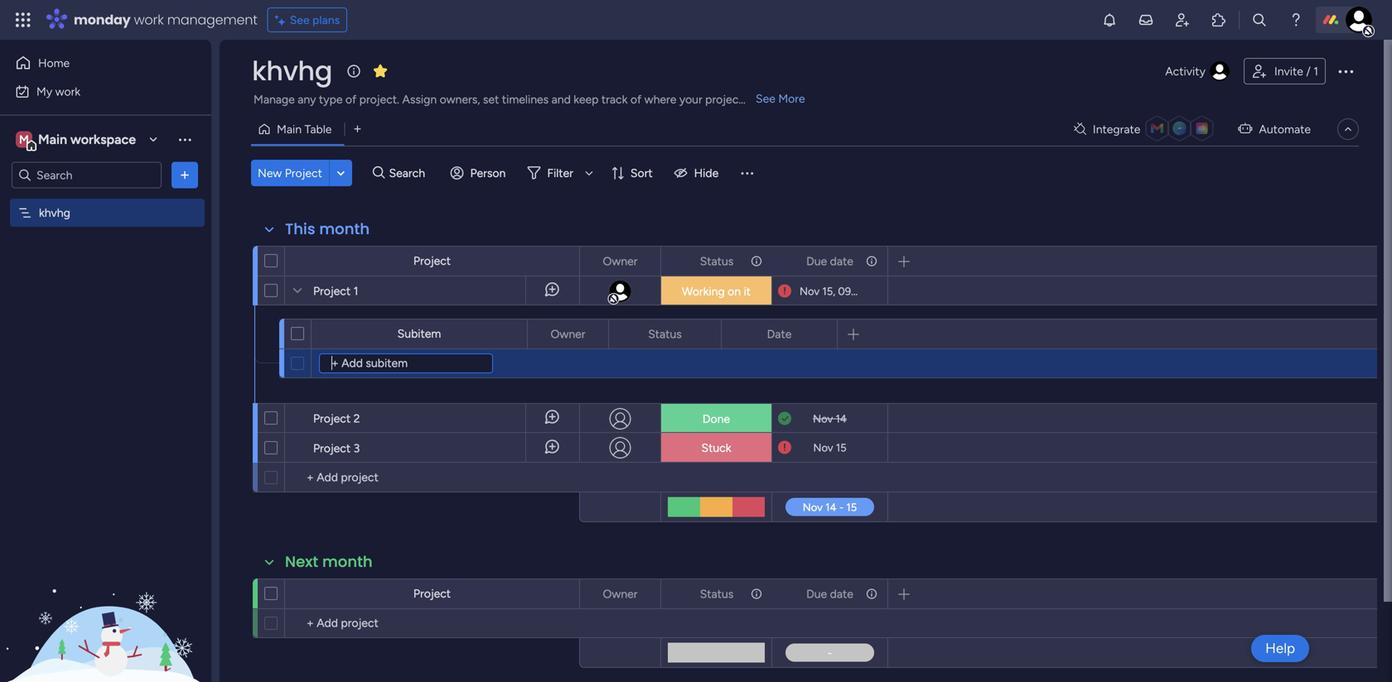 Task type: vqa. For each thing, say whether or not it's contained in the screenshot.
columns
no



Task type: describe. For each thing, give the bounding box(es) containing it.
keep
[[574, 92, 599, 106]]

home button
[[10, 50, 178, 76]]

on
[[728, 285, 741, 299]]

filter button
[[521, 160, 599, 186]]

hide button
[[668, 160, 729, 186]]

my work button
[[10, 78, 178, 105]]

show board description image
[[344, 63, 364, 80]]

stuck
[[701, 441, 731, 455]]

m
[[19, 133, 29, 147]]

/
[[1306, 64, 1311, 78]]

type
[[319, 92, 343, 106]]

v2 overdue deadline image for nov 15
[[778, 440, 791, 456]]

working on it
[[682, 285, 751, 299]]

date
[[767, 327, 792, 341]]

1 inside "invite / 1" button
[[1314, 64, 1318, 78]]

options image for due date field for this month
[[864, 247, 876, 276]]

home
[[38, 56, 70, 70]]

person button
[[444, 160, 516, 186]]

new
[[258, 166, 282, 180]]

see for see plans
[[290, 13, 310, 27]]

assign
[[402, 92, 437, 106]]

3
[[354, 442, 360, 456]]

status field for date
[[644, 325, 686, 343]]

v2 done deadline image
[[778, 411, 791, 427]]

Search field
[[385, 162, 435, 185]]

0 vertical spatial khvhg
[[252, 53, 332, 89]]

my work
[[36, 85, 80, 99]]

see more link
[[754, 90, 807, 107]]

main table button
[[251, 116, 344, 143]]

workspace selection element
[[16, 130, 138, 151]]

this
[[285, 219, 315, 240]]

date for next month
[[830, 588, 853, 602]]

invite / 1 button
[[1244, 58, 1326, 85]]

due date field for this month
[[802, 252, 858, 271]]

arrow down image
[[579, 163, 599, 183]]

+ Add project text field
[[293, 614, 572, 634]]

any
[[298, 92, 316, 106]]

2 of from the left
[[631, 92, 642, 106]]

see plans
[[290, 13, 340, 27]]

your
[[679, 92, 703, 106]]

next
[[285, 552, 318, 573]]

manage
[[254, 92, 295, 106]]

khvhg field
[[248, 53, 336, 89]]

notifications image
[[1101, 12, 1118, 28]]

help button
[[1251, 636, 1309, 663]]

workspace options image
[[177, 131, 193, 148]]

menu image
[[739, 165, 755, 181]]

month for this month
[[319, 219, 370, 240]]

v2 search image
[[373, 164, 385, 183]]

work for my
[[55, 85, 80, 99]]

nov 15, 09:00 am
[[800, 285, 887, 298]]

due for this month
[[806, 254, 827, 268]]

owner for the bottom owner field options image
[[603, 588, 638, 602]]

This month field
[[281, 219, 374, 240]]

management
[[167, 10, 257, 29]]

work for monday
[[134, 10, 164, 29]]

date for this month
[[830, 254, 853, 268]]

project.
[[359, 92, 399, 106]]

manage any type of project. assign owners, set timelines and keep track of where your project stands.
[[254, 92, 783, 106]]

help
[[1266, 641, 1295, 658]]

more
[[778, 92, 805, 106]]

set
[[483, 92, 499, 106]]

Search in workspace field
[[35, 166, 138, 185]]

column information image
[[750, 588, 763, 601]]

done
[[703, 412, 730, 426]]

due for next month
[[806, 588, 827, 602]]

column information image for this month
[[865, 255, 878, 268]]

main for main table
[[277, 122, 302, 136]]

invite
[[1274, 64, 1303, 78]]

stands.
[[746, 92, 783, 106]]

plans
[[312, 13, 340, 27]]

owner for middle owner field's options image
[[551, 327, 585, 341]]

project 2
[[313, 412, 360, 426]]

and
[[552, 92, 571, 106]]

integrate
[[1093, 122, 1141, 136]]

new project button
[[251, 160, 329, 186]]

see for see more
[[756, 92, 776, 106]]

automate
[[1259, 122, 1311, 136]]

15
[[836, 442, 847, 455]]

owner for options image associated with the topmost owner field
[[603, 254, 638, 268]]



Task type: locate. For each thing, give the bounding box(es) containing it.
nov 14
[[813, 413, 847, 426]]

1 v2 overdue deadline image from the top
[[778, 284, 791, 300]]

2 v2 overdue deadline image from the top
[[778, 440, 791, 456]]

0 vertical spatial status field
[[696, 252, 738, 271]]

project
[[705, 92, 743, 106]]

of right the track at the top left
[[631, 92, 642, 106]]

lottie animation image
[[0, 515, 211, 683]]

main right workspace image
[[38, 132, 67, 148]]

1 due date from the top
[[806, 254, 853, 268]]

Status field
[[696, 252, 738, 271], [644, 325, 686, 343], [696, 585, 738, 604]]

v2 overdue deadline image
[[778, 284, 791, 300], [778, 440, 791, 456]]

see left plans
[[290, 13, 310, 27]]

due date
[[806, 254, 853, 268], [806, 588, 853, 602]]

main left table
[[277, 122, 302, 136]]

0 vertical spatial due date
[[806, 254, 853, 268]]

1 vertical spatial khvhg
[[39, 206, 70, 220]]

due date right column information image
[[806, 588, 853, 602]]

invite / 1
[[1274, 64, 1318, 78]]

0 vertical spatial work
[[134, 10, 164, 29]]

monday work management
[[74, 10, 257, 29]]

month right next
[[322, 552, 373, 573]]

main for main workspace
[[38, 132, 67, 148]]

see
[[290, 13, 310, 27], [756, 92, 776, 106]]

1 down this month field
[[354, 284, 358, 298]]

month
[[319, 219, 370, 240], [322, 552, 373, 573]]

0 vertical spatial v2 overdue deadline image
[[778, 284, 791, 300]]

it
[[744, 285, 751, 299]]

15,
[[822, 285, 835, 298]]

month right this
[[319, 219, 370, 240]]

autopilot image
[[1238, 118, 1252, 139]]

0 vertical spatial owner field
[[599, 252, 642, 271]]

khvhg down 'search in workspace' field
[[39, 206, 70, 220]]

main table
[[277, 122, 332, 136]]

0 horizontal spatial work
[[55, 85, 80, 99]]

nov 15
[[813, 442, 847, 455]]

see inside button
[[290, 13, 310, 27]]

v2 overdue deadline image for nov 15, 09:00 am
[[778, 284, 791, 300]]

0 vertical spatial owner
[[603, 254, 638, 268]]

see more
[[756, 92, 805, 106]]

month inside next month field
[[322, 552, 373, 573]]

status
[[700, 254, 734, 268], [648, 327, 682, 341], [700, 588, 734, 602]]

status field left column information image
[[696, 585, 738, 604]]

activity button
[[1159, 58, 1237, 85]]

14
[[836, 413, 847, 426]]

option
[[0, 198, 211, 201]]

next month
[[285, 552, 373, 573]]

1 date from the top
[[830, 254, 853, 268]]

0 vertical spatial due
[[806, 254, 827, 268]]

0 horizontal spatial khvhg
[[39, 206, 70, 220]]

collapse board header image
[[1342, 123, 1355, 136]]

0 horizontal spatial of
[[346, 92, 357, 106]]

+ Add subitem text field
[[319, 354, 493, 374]]

2 due date from the top
[[806, 588, 853, 602]]

lottie animation element
[[0, 515, 211, 683]]

0 vertical spatial nov
[[800, 285, 820, 298]]

2 vertical spatial nov
[[813, 442, 833, 455]]

main workspace
[[38, 132, 136, 148]]

1
[[1314, 64, 1318, 78], [354, 284, 358, 298]]

2 due from the top
[[806, 588, 827, 602]]

workspace image
[[16, 131, 32, 149]]

see plans button
[[267, 7, 347, 32]]

work right my
[[55, 85, 80, 99]]

0 vertical spatial status
[[700, 254, 734, 268]]

1 of from the left
[[346, 92, 357, 106]]

1 due from the top
[[806, 254, 827, 268]]

nov left 15
[[813, 442, 833, 455]]

status field up working on it
[[696, 252, 738, 271]]

2 date from the top
[[830, 588, 853, 602]]

month inside this month field
[[319, 219, 370, 240]]

dapulse integrations image
[[1074, 123, 1086, 135]]

main
[[277, 122, 302, 136], [38, 132, 67, 148]]

owners,
[[440, 92, 480, 106]]

invite members image
[[1174, 12, 1191, 28]]

due
[[806, 254, 827, 268], [806, 588, 827, 602]]

nov left 14
[[813, 413, 833, 426]]

options image for the topmost owner field
[[637, 247, 649, 276]]

work
[[134, 10, 164, 29], [55, 85, 80, 99]]

2
[[354, 412, 360, 426]]

due date field right column information image
[[802, 585, 858, 604]]

khvhg
[[252, 53, 332, 89], [39, 206, 70, 220]]

options image
[[1336, 61, 1356, 81], [637, 247, 649, 276], [585, 320, 597, 348], [637, 580, 649, 609], [749, 580, 761, 609]]

date
[[830, 254, 853, 268], [830, 588, 853, 602]]

add view image
[[354, 123, 361, 135]]

month for next month
[[322, 552, 373, 573]]

project up + add project text field on the bottom of the page
[[413, 587, 451, 601]]

due up 15,
[[806, 254, 827, 268]]

1 vertical spatial work
[[55, 85, 80, 99]]

hide
[[694, 166, 719, 180]]

where
[[644, 92, 677, 106]]

v2 overdue deadline image down "v2 done deadline" icon
[[778, 440, 791, 456]]

new project
[[258, 166, 322, 180]]

0 vertical spatial 1
[[1314, 64, 1318, 78]]

project 1
[[313, 284, 358, 298]]

1 vertical spatial 1
[[354, 284, 358, 298]]

0 horizontal spatial see
[[290, 13, 310, 27]]

1 horizontal spatial see
[[756, 92, 776, 106]]

1 vertical spatial date
[[830, 588, 853, 602]]

1 horizontal spatial khvhg
[[252, 53, 332, 89]]

1 vertical spatial nov
[[813, 413, 833, 426]]

inbox image
[[1138, 12, 1154, 28]]

1 vertical spatial owner
[[551, 327, 585, 341]]

sort button
[[604, 160, 663, 186]]

options image for the bottom owner field
[[637, 580, 649, 609]]

main inside workspace selection element
[[38, 132, 67, 148]]

help image
[[1288, 12, 1304, 28]]

track
[[602, 92, 628, 106]]

status field down working
[[644, 325, 686, 343]]

Next month field
[[281, 552, 377, 573]]

project left the 2 at the left bottom of page
[[313, 412, 351, 426]]

project down this month field
[[313, 284, 351, 298]]

project left "3"
[[313, 442, 351, 456]]

Date field
[[763, 325, 796, 343]]

due date for this month
[[806, 254, 853, 268]]

project
[[285, 166, 322, 180], [413, 254, 451, 268], [313, 284, 351, 298], [313, 412, 351, 426], [313, 442, 351, 456], [413, 587, 451, 601]]

1 horizontal spatial work
[[134, 10, 164, 29]]

options image for next month's due date field
[[864, 580, 876, 609]]

project up subitem
[[413, 254, 451, 268]]

0 vertical spatial due date field
[[802, 252, 858, 271]]

due date field for next month
[[802, 585, 858, 604]]

1 vertical spatial status
[[648, 327, 682, 341]]

of
[[346, 92, 357, 106], [631, 92, 642, 106]]

due date up 15,
[[806, 254, 853, 268]]

main inside button
[[277, 122, 302, 136]]

khvhg inside list box
[[39, 206, 70, 220]]

apps image
[[1211, 12, 1227, 28]]

subitem
[[397, 327, 441, 341]]

due right column information image
[[806, 588, 827, 602]]

1 vertical spatial due
[[806, 588, 827, 602]]

column information image for next month
[[865, 588, 878, 601]]

khvhg up any at top left
[[252, 53, 332, 89]]

1 vertical spatial month
[[322, 552, 373, 573]]

nov for working on it
[[800, 285, 820, 298]]

owner
[[603, 254, 638, 268], [551, 327, 585, 341], [603, 588, 638, 602]]

status for owner
[[700, 588, 734, 602]]

see left more on the right top
[[756, 92, 776, 106]]

status for date
[[648, 327, 682, 341]]

2 due date field from the top
[[802, 585, 858, 604]]

1 vertical spatial owner field
[[547, 325, 590, 343]]

09:00
[[838, 285, 868, 298]]

options image for middle owner field
[[585, 320, 597, 348]]

my
[[36, 85, 52, 99]]

1 horizontal spatial of
[[631, 92, 642, 106]]

nov left 15,
[[800, 285, 820, 298]]

am
[[870, 285, 887, 298]]

2 vertical spatial owner
[[603, 588, 638, 602]]

remove from favorites image
[[372, 63, 389, 79]]

1 vertical spatial due date
[[806, 588, 853, 602]]

table
[[305, 122, 332, 136]]

1 horizontal spatial main
[[277, 122, 302, 136]]

of right type
[[346, 92, 357, 106]]

person
[[470, 166, 506, 180]]

project 3
[[313, 442, 360, 456]]

1 right /
[[1314, 64, 1318, 78]]

options image
[[177, 167, 193, 184], [749, 247, 761, 276], [864, 247, 876, 276], [864, 580, 876, 609]]

0 horizontal spatial main
[[38, 132, 67, 148]]

0 vertical spatial see
[[290, 13, 310, 27]]

nov
[[800, 285, 820, 298], [813, 413, 833, 426], [813, 442, 833, 455]]

2 vertical spatial status field
[[696, 585, 738, 604]]

0 vertical spatial month
[[319, 219, 370, 240]]

workspace
[[70, 132, 136, 148]]

Due date field
[[802, 252, 858, 271], [802, 585, 858, 604]]

1 vertical spatial v2 overdue deadline image
[[778, 440, 791, 456]]

gary orlando image
[[1346, 7, 1372, 33]]

filter
[[547, 166, 573, 180]]

0 vertical spatial date
[[830, 254, 853, 268]]

angle down image
[[337, 167, 345, 179]]

project inside button
[[285, 166, 322, 180]]

1 horizontal spatial 1
[[1314, 64, 1318, 78]]

1 vertical spatial due date field
[[802, 585, 858, 604]]

activity
[[1165, 64, 1206, 78]]

1 vertical spatial status field
[[644, 325, 686, 343]]

2 vertical spatial status
[[700, 588, 734, 602]]

select product image
[[15, 12, 31, 28]]

nov for done
[[813, 413, 833, 426]]

monday
[[74, 10, 131, 29]]

Owner field
[[599, 252, 642, 271], [547, 325, 590, 343], [599, 585, 642, 604]]

working
[[682, 285, 725, 299]]

sort
[[631, 166, 653, 180]]

khvhg list box
[[0, 196, 211, 451]]

+ Add project text field
[[293, 468, 572, 488]]

column information image
[[750, 255, 763, 268], [865, 255, 878, 268], [865, 588, 878, 601]]

options image for the top status field
[[749, 247, 761, 276]]

due date for next month
[[806, 588, 853, 602]]

due date field up 15,
[[802, 252, 858, 271]]

timelines
[[502, 92, 549, 106]]

2 vertical spatial owner field
[[599, 585, 642, 604]]

status field for owner
[[696, 585, 738, 604]]

1 vertical spatial see
[[756, 92, 776, 106]]

1 due date field from the top
[[802, 252, 858, 271]]

project right new at the left top of page
[[285, 166, 322, 180]]

v2 overdue deadline image right it
[[778, 284, 791, 300]]

0 horizontal spatial 1
[[354, 284, 358, 298]]

work right monday
[[134, 10, 164, 29]]

work inside button
[[55, 85, 80, 99]]

search everything image
[[1251, 12, 1268, 28]]

this month
[[285, 219, 370, 240]]



